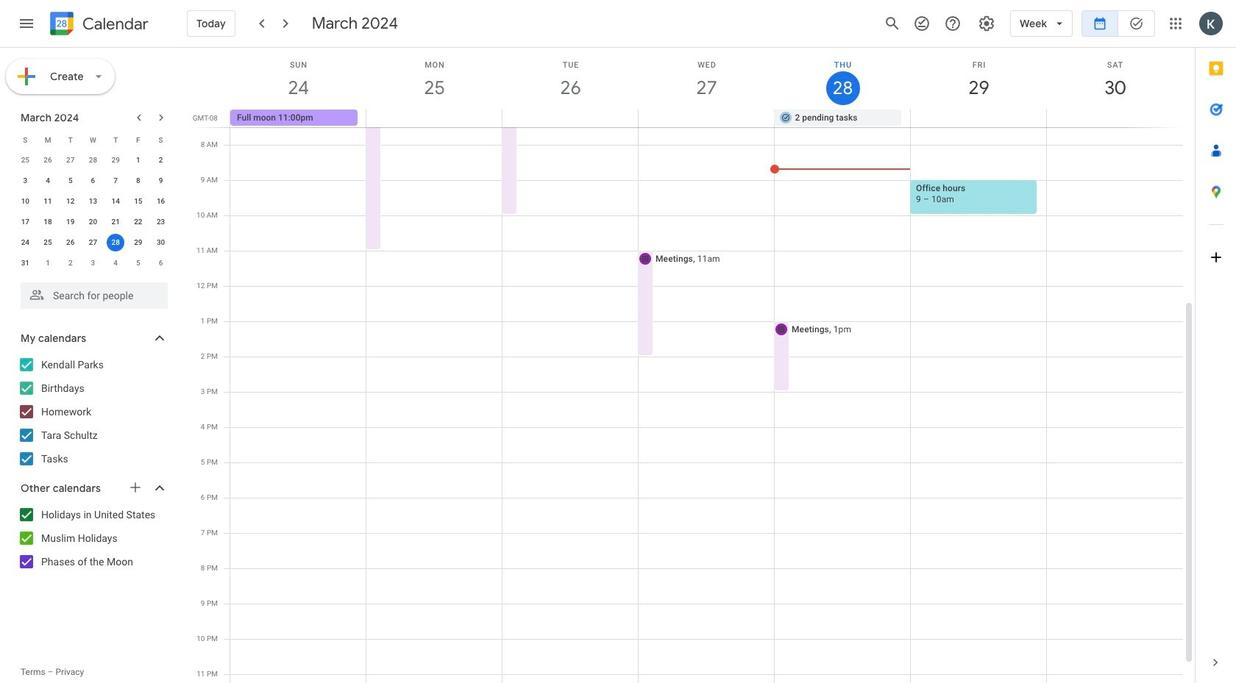 Task type: describe. For each thing, give the bounding box(es) containing it.
main drawer image
[[18, 15, 35, 32]]

cell inside march 2024 grid
[[104, 233, 127, 253]]

10 element
[[16, 193, 34, 210]]

12 element
[[62, 193, 79, 210]]

11 element
[[39, 193, 57, 210]]

31 element
[[16, 255, 34, 272]]

2 element
[[152, 152, 170, 169]]

20 element
[[84, 213, 102, 231]]

21 element
[[107, 213, 124, 231]]

18 element
[[39, 213, 57, 231]]

30 element
[[152, 234, 170, 252]]

17 element
[[16, 213, 34, 231]]

9 element
[[152, 172, 170, 190]]

april 1 element
[[39, 255, 57, 272]]

february 28 element
[[84, 152, 102, 169]]

7 element
[[107, 172, 124, 190]]

14 element
[[107, 193, 124, 210]]

28, today element
[[107, 234, 124, 252]]

3 element
[[16, 172, 34, 190]]

february 29 element
[[107, 152, 124, 169]]

april 3 element
[[84, 255, 102, 272]]

26 element
[[62, 234, 79, 252]]

24 element
[[16, 234, 34, 252]]

april 6 element
[[152, 255, 170, 272]]

march 2024 grid
[[14, 130, 172, 274]]

february 27 element
[[62, 152, 79, 169]]

my calendars list
[[3, 353, 183, 471]]



Task type: locate. For each thing, give the bounding box(es) containing it.
heading
[[79, 15, 149, 33]]

heading inside calendar element
[[79, 15, 149, 33]]

settings menu image
[[978, 15, 996, 32]]

27 element
[[84, 234, 102, 252]]

19 element
[[62, 213, 79, 231]]

april 2 element
[[62, 255, 79, 272]]

Search for people text field
[[29, 283, 159, 309]]

4 element
[[39, 172, 57, 190]]

1 element
[[129, 152, 147, 169]]

february 26 element
[[39, 152, 57, 169]]

22 element
[[129, 213, 147, 231]]

6 element
[[84, 172, 102, 190]]

row
[[224, 110, 1195, 127], [14, 130, 172, 150], [14, 150, 172, 171], [14, 171, 172, 191], [14, 191, 172, 212], [14, 212, 172, 233], [14, 233, 172, 253], [14, 253, 172, 274]]

grid
[[188, 48, 1195, 684]]

29 element
[[129, 234, 147, 252]]

5 element
[[62, 172, 79, 190]]

8 element
[[129, 172, 147, 190]]

cell
[[366, 110, 502, 127], [502, 110, 638, 127], [638, 110, 775, 127], [911, 110, 1047, 127], [1047, 110, 1183, 127], [104, 233, 127, 253]]

april 4 element
[[107, 255, 124, 272]]

None search field
[[0, 277, 183, 309]]

tab list
[[1196, 48, 1236, 642]]

16 element
[[152, 193, 170, 210]]

15 element
[[129, 193, 147, 210]]

25 element
[[39, 234, 57, 252]]

april 5 element
[[129, 255, 147, 272]]

add other calendars image
[[128, 481, 143, 495]]

row group
[[14, 150, 172, 274]]

13 element
[[84, 193, 102, 210]]

february 25 element
[[16, 152, 34, 169]]

calendar element
[[47, 9, 149, 41]]

23 element
[[152, 213, 170, 231]]

other calendars list
[[3, 503, 183, 574]]



Task type: vqa. For each thing, say whether or not it's contained in the screenshot.
Day corresponding to Election Day
no



